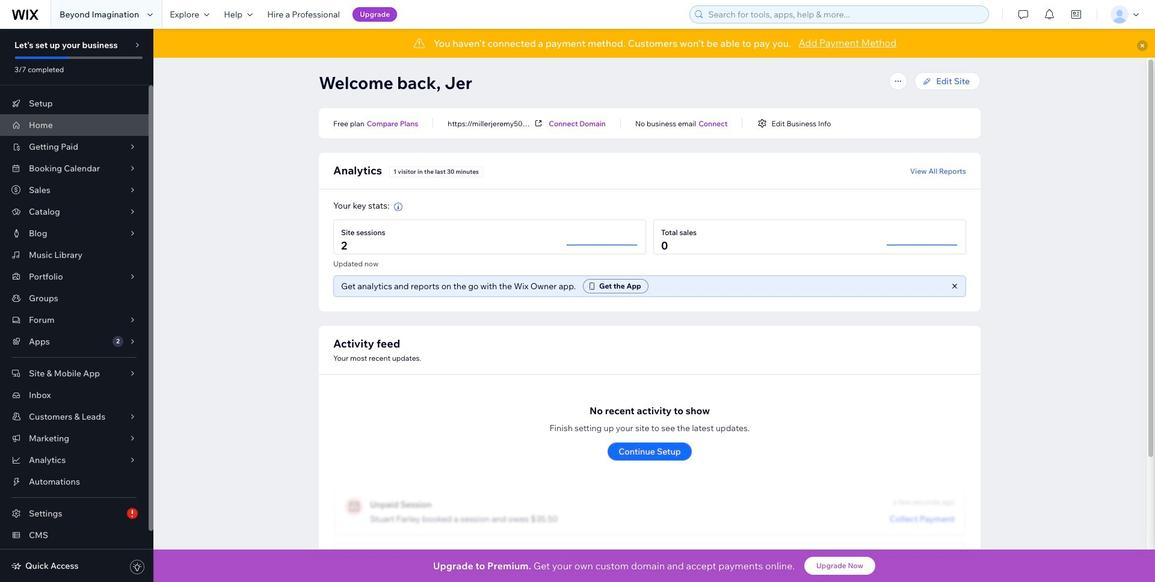 Task type: describe. For each thing, give the bounding box(es) containing it.
Search for tools, apps, help & more... field
[[705, 6, 985, 23]]



Task type: locate. For each thing, give the bounding box(es) containing it.
alert
[[153, 29, 1155, 58]]

sidebar element
[[0, 29, 153, 582]]



Task type: vqa. For each thing, say whether or not it's contained in the screenshot.
bottommost Tasks
no



